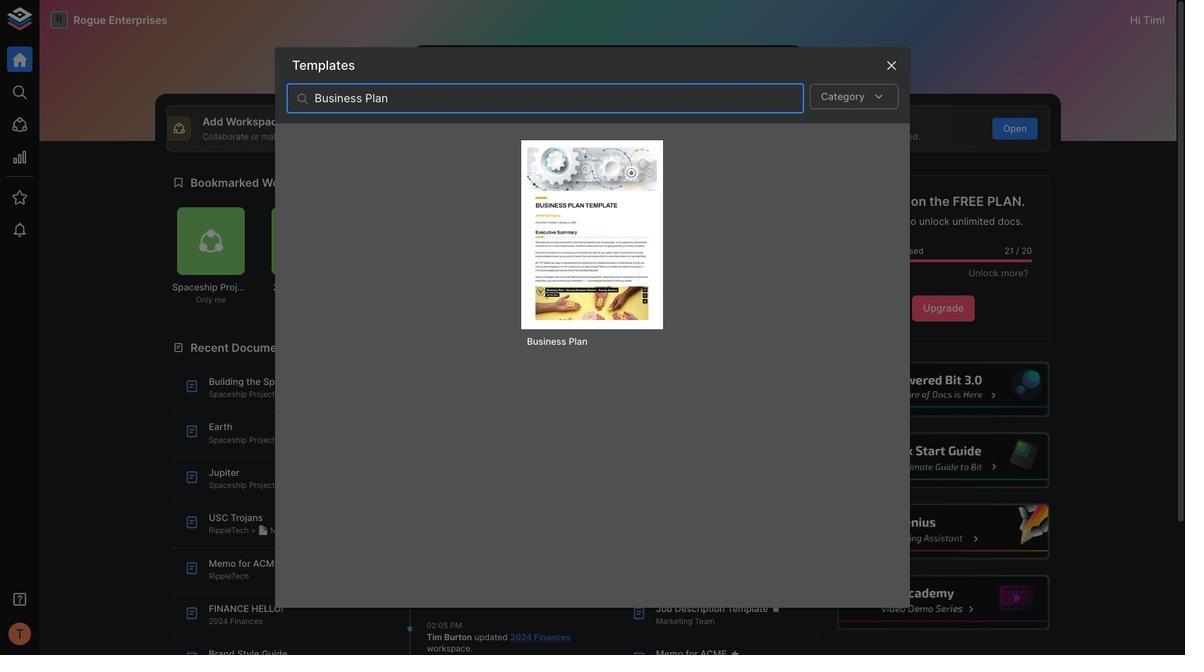 Task type: locate. For each thing, give the bounding box(es) containing it.
4 help image from the top
[[838, 575, 1050, 631]]

3 help image from the top
[[838, 504, 1050, 560]]

dialog
[[275, 47, 910, 608]]

1 help image from the top
[[838, 362, 1050, 418]]

help image
[[838, 362, 1050, 418], [838, 433, 1050, 489], [838, 504, 1050, 560], [838, 575, 1050, 631]]

business plan image
[[527, 146, 658, 320]]



Task type: describe. For each thing, give the bounding box(es) containing it.
Search Templates... text field
[[315, 84, 804, 114]]

2 help image from the top
[[838, 433, 1050, 489]]



Task type: vqa. For each thing, say whether or not it's contained in the screenshot.
"TB"
no



